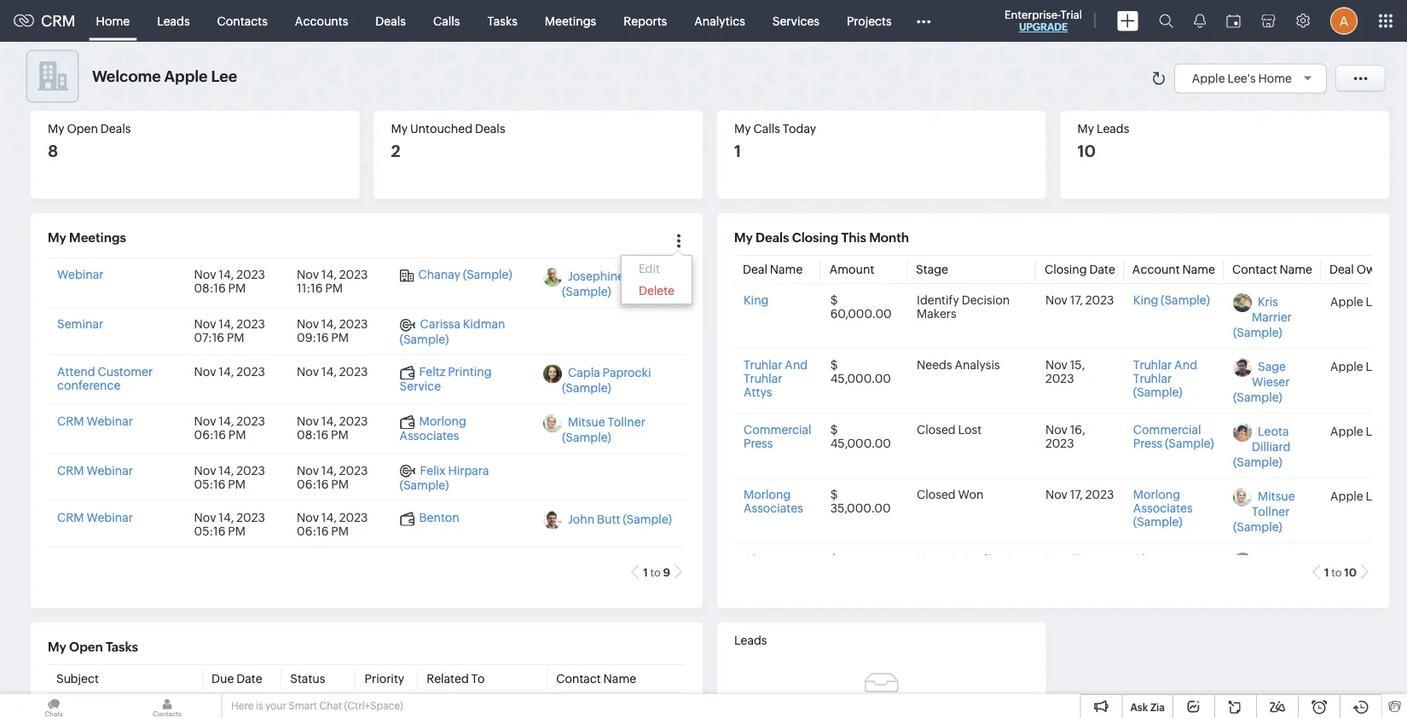 Task type: locate. For each thing, give the bounding box(es) containing it.
$ inside $ 70,000.00
[[830, 552, 838, 566]]

0 vertical spatial 17,
[[1070, 293, 1083, 307]]

open inside my open deals 8
[[67, 122, 98, 136]]

0 vertical spatial mitsue tollner (sample) link
[[562, 416, 646, 445]]

carissa kidman (sample)
[[400, 317, 505, 346]]

press
[[744, 436, 773, 450], [1133, 436, 1163, 450]]

leads link
[[143, 0, 204, 41]]

0 vertical spatial 45,000.00
[[830, 371, 891, 385]]

10 for 1 to 10
[[1344, 566, 1357, 579]]

3 $ from the top
[[830, 423, 838, 436]]

2 commercial from the left
[[1133, 423, 1201, 436]]

deals link
[[362, 0, 420, 41]]

status link
[[290, 672, 325, 685]]

06:16 for felix hirpara (sample)
[[297, 477, 329, 491]]

3 apple lee from the top
[[1331, 424, 1386, 437]]

$ inside $ 35,000.00
[[830, 487, 838, 501]]

capla paprocki (sample) link
[[562, 366, 651, 395]]

my open tasks
[[48, 640, 138, 655]]

meetings right the tasks link
[[545, 14, 596, 28]]

1 nov 14, 2023 from the left
[[194, 364, 265, 378]]

(sample) inside the chapman (sample)
[[1133, 566, 1183, 580]]

(sample) down 'josephine'
[[562, 285, 611, 299]]

meetings
[[545, 14, 596, 28], [69, 230, 126, 245]]

1 vertical spatial open
[[69, 640, 103, 655]]

home link
[[82, 0, 143, 41]]

1 vertical spatial closed
[[917, 487, 956, 501]]

1 vertical spatial 06:16
[[297, 477, 329, 491]]

commercial down truhlar and truhlar (sample) link
[[1133, 423, 1201, 436]]

identify decision makers
[[917, 293, 1010, 320]]

nov inside the nov 14, 2023 07:16 pm
[[194, 317, 216, 331]]

1 vertical spatial home
[[1258, 71, 1292, 85]]

2 vertical spatial nov 14, 2023 06:16 pm
[[297, 511, 368, 538]]

nov 17, 2023 for morlong
[[1046, 487, 1114, 501]]

commercial
[[744, 423, 812, 436], [1133, 423, 1201, 436]]

2 05:16 from the top
[[194, 524, 226, 538]]

1 vertical spatial crm webinar link
[[57, 463, 133, 477]]

(sample) inside carissa kidman (sample)
[[400, 332, 449, 346]]

crm for morlong associates
[[57, 414, 84, 428]]

amount
[[830, 262, 875, 276]]

1 45,000.00 from the top
[[830, 371, 891, 385]]

$ for commercial press
[[830, 423, 838, 436]]

$ 45,000.00 down 60,000.00 in the right top of the page
[[830, 358, 891, 385]]

08:16
[[194, 281, 226, 295], [297, 428, 329, 441]]

(sample) inside the commercial press (sample)
[[1165, 436, 1214, 450]]

(sample) down felix
[[400, 478, 449, 492]]

5 apple lee from the top
[[1331, 553, 1386, 567]]

nov 14, 2023 09:16 pm
[[297, 317, 368, 345]]

0 horizontal spatial morlong
[[419, 414, 466, 428]]

17, down closing date link in the top of the page
[[1070, 293, 1083, 307]]

services link
[[759, 0, 833, 41]]

14,
[[219, 268, 234, 281], [321, 268, 337, 281], [219, 317, 234, 331], [321, 317, 337, 331], [219, 364, 234, 378], [321, 364, 337, 378], [219, 414, 234, 428], [321, 414, 337, 428], [219, 463, 234, 477], [321, 463, 337, 477], [219, 511, 234, 524], [321, 511, 337, 524]]

home up welcome
[[96, 14, 130, 28]]

1 $ 45,000.00 from the top
[[830, 358, 891, 385]]

(sample) inside josephine darakjy (sample)
[[562, 285, 611, 299]]

2023 inside the nov 16, 2023
[[1046, 436, 1074, 450]]

morlong associates up felix
[[400, 414, 466, 443]]

king
[[744, 293, 769, 307], [1133, 293, 1159, 307]]

closed for closed won
[[917, 487, 956, 501]]

associates up chapman (sample) link
[[1133, 501, 1193, 515]]

1 horizontal spatial 1
[[734, 142, 741, 160]]

1 horizontal spatial home
[[1258, 71, 1292, 85]]

morlong down commercial press
[[744, 487, 791, 501]]

benton link
[[400, 511, 460, 526]]

and for truhlar and truhlar (sample)
[[1175, 358, 1198, 371]]

1 $ from the top
[[830, 293, 838, 307]]

05:16 for felix hirpara (sample)
[[194, 477, 226, 491]]

date right due in the bottom left of the page
[[236, 672, 262, 685]]

capla
[[568, 366, 600, 380]]

1 horizontal spatial contact
[[1232, 262, 1277, 276]]

king for king link
[[744, 293, 769, 307]]

king for king (sample)
[[1133, 293, 1159, 307]]

deal for deal owner
[[1330, 262, 1354, 276]]

morlong for bottom the morlong associates 'link'
[[744, 487, 791, 501]]

1 vertical spatial nov 14, 2023 08:16 pm
[[297, 414, 368, 441]]

identify
[[917, 293, 959, 307]]

0 vertical spatial calls
[[433, 14, 460, 28]]

2 apple lee from the top
[[1331, 359, 1386, 373]]

priority
[[365, 672, 404, 685]]

stage link
[[916, 262, 948, 276]]

press up morlong associates (sample)
[[1133, 436, 1163, 450]]

nov 14, 2023 down 07:16
[[194, 364, 265, 378]]

wieser
[[1252, 375, 1290, 389]]

calls left today
[[753, 122, 780, 136]]

(sample) down capla
[[562, 382, 611, 395]]

2 and from the left
[[1175, 358, 1198, 371]]

josephine darakjy (sample) link
[[562, 270, 668, 299]]

nov 14, 2023 down 09:16
[[297, 364, 368, 378]]

1 vertical spatial nov 17, 2023
[[1046, 487, 1114, 501]]

2 to from the left
[[1332, 566, 1342, 579]]

0 horizontal spatial chapman
[[744, 552, 798, 566]]

truhlar down king (sample) link
[[1133, 358, 1172, 371]]

account name
[[1133, 262, 1215, 276]]

apple lee
[[1331, 294, 1386, 308], [1331, 359, 1386, 373], [1331, 424, 1386, 437], [1331, 489, 1386, 502], [1331, 553, 1386, 567]]

calls left the tasks link
[[433, 14, 460, 28]]

1 to from the left
[[650, 566, 661, 579]]

king down deal name link
[[744, 293, 769, 307]]

morlong inside morlong associates (sample)
[[1133, 487, 1181, 501]]

2023
[[236, 268, 265, 281], [339, 268, 368, 281], [1086, 293, 1114, 307], [236, 317, 265, 331], [339, 317, 368, 331], [236, 364, 265, 378], [339, 364, 368, 378], [1046, 371, 1074, 385], [236, 414, 265, 428], [339, 414, 368, 428], [1046, 436, 1074, 450], [236, 463, 265, 477], [339, 463, 368, 477], [1086, 487, 1114, 501], [236, 511, 265, 524], [339, 511, 368, 524], [1046, 566, 1074, 580]]

1 crm webinar from the top
[[57, 414, 133, 428]]

nov 14, 2023 06:16 pm
[[194, 414, 265, 441], [297, 463, 368, 491], [297, 511, 368, 538]]

1 press from the left
[[744, 436, 773, 450]]

press inside commercial press
[[744, 436, 773, 450]]

1 closed from the top
[[917, 423, 956, 436]]

1 horizontal spatial to
[[1332, 566, 1342, 579]]

deals up deal name
[[756, 230, 789, 245]]

name
[[770, 262, 803, 276], [1183, 262, 1215, 276], [1280, 262, 1313, 276], [604, 672, 636, 685]]

contact name for name
[[1232, 262, 1313, 276]]

0 horizontal spatial contact
[[556, 672, 601, 685]]

my inside my untouched deals 2
[[391, 122, 408, 136]]

1 horizontal spatial morlong associates link
[[744, 487, 803, 515]]

(sample) down morlong associates (sample) link
[[1133, 566, 1183, 580]]

16,
[[1070, 423, 1086, 436]]

ask zia
[[1131, 702, 1165, 713]]

0 horizontal spatial morlong associates
[[400, 414, 466, 443]]

2 crm webinar link from the top
[[57, 463, 133, 477]]

nov 15, 2023 for needs analysis
[[1046, 358, 1085, 385]]

profile image
[[1331, 7, 1358, 35]]

0 vertical spatial morlong associates link
[[400, 414, 466, 443]]

contact for to
[[556, 672, 601, 685]]

nov 17, 2023 down closing date
[[1046, 293, 1114, 307]]

0 horizontal spatial commercial
[[744, 423, 812, 436]]

deal up king link
[[743, 262, 768, 276]]

chats image
[[0, 694, 107, 718]]

2 vertical spatial 06:16
[[297, 524, 329, 538]]

2 crm webinar from the top
[[57, 463, 133, 477]]

1 vertical spatial crm webinar
[[57, 463, 133, 477]]

$
[[830, 293, 838, 307], [830, 358, 838, 371], [830, 423, 838, 436], [830, 487, 838, 501], [830, 552, 838, 566]]

(sample) down wieser
[[1233, 390, 1283, 404]]

welcome apple lee
[[92, 68, 237, 85]]

(sample) down truhlar and truhlar (sample) link
[[1165, 436, 1214, 450]]

owner
[[1357, 262, 1395, 276]]

chat
[[319, 700, 342, 712]]

2 horizontal spatial 1
[[1325, 566, 1329, 579]]

0 vertical spatial nov 15, 2023
[[1046, 358, 1085, 385]]

2 nov 17, 2023 from the top
[[1046, 487, 1114, 501]]

crm webinar
[[57, 414, 133, 428], [57, 463, 133, 477], [57, 511, 133, 524]]

1 king from the left
[[744, 293, 769, 307]]

1 horizontal spatial calls
[[753, 122, 780, 136]]

2 horizontal spatial leads
[[1097, 122, 1130, 136]]

0 horizontal spatial tollner
[[608, 416, 646, 429]]

0 horizontal spatial morlong associates link
[[400, 414, 466, 443]]

14, inside the nov 14, 2023 07:16 pm
[[219, 317, 234, 331]]

0 vertical spatial 08:16
[[194, 281, 226, 295]]

commercial down attys
[[744, 423, 812, 436]]

1 horizontal spatial nov 14, 2023 08:16 pm
[[297, 414, 368, 441]]

1 horizontal spatial tasks
[[487, 14, 518, 28]]

(sample) down carissa
[[400, 332, 449, 346]]

closed left "lost"
[[917, 423, 956, 436]]

to
[[471, 672, 485, 685]]

accounts link
[[281, 0, 362, 41]]

1 horizontal spatial date
[[1090, 262, 1115, 276]]

mitsue down capla paprocki (sample) link
[[568, 416, 605, 429]]

1 apple lee from the top
[[1331, 294, 1386, 308]]

06:16
[[194, 428, 226, 441], [297, 477, 329, 491], [297, 524, 329, 538]]

07:16
[[194, 331, 224, 345]]

contact for name
[[1232, 262, 1277, 276]]

printing
[[448, 364, 492, 378]]

0 horizontal spatial closing
[[792, 230, 839, 245]]

commercial inside the commercial press (sample)
[[1133, 423, 1201, 436]]

1 15, from the top
[[1070, 358, 1085, 371]]

2 deal from the left
[[1330, 262, 1354, 276]]

$ for chapman
[[830, 552, 838, 566]]

0 vertical spatial date
[[1090, 262, 1115, 276]]

1 nov 14, 2023 05:16 pm from the top
[[194, 463, 265, 491]]

1 horizontal spatial contact name link
[[1232, 262, 1313, 276]]

stage
[[916, 262, 948, 276]]

morlong associates link up the chapman link
[[744, 487, 803, 515]]

8
[[48, 142, 58, 160]]

mitsue tollner (sample) down capla paprocki (sample) link
[[562, 416, 646, 445]]

14, inside nov 14, 2023 09:16 pm
[[321, 317, 337, 331]]

deal name link
[[743, 262, 803, 276]]

1 horizontal spatial commercial
[[1133, 423, 1201, 436]]

meetings up webinar link
[[69, 230, 126, 245]]

1 horizontal spatial meetings
[[545, 14, 596, 28]]

0 horizontal spatial 10
[[1078, 142, 1096, 160]]

morlong associates (sample)
[[1133, 487, 1193, 528]]

crm webinar link
[[57, 414, 133, 428], [57, 463, 133, 477], [57, 511, 133, 524]]

$ down 60,000.00 in the right top of the page
[[830, 358, 838, 371]]

1 vertical spatial contact name link
[[556, 672, 636, 685]]

welcome
[[92, 68, 161, 85]]

tollner
[[608, 416, 646, 429], [1252, 505, 1290, 518]]

15, up 16,
[[1070, 358, 1085, 371]]

2 45,000.00 from the top
[[830, 436, 891, 450]]

analytics link
[[681, 0, 759, 41]]

josephine
[[568, 270, 624, 283]]

$ 45,000.00 up $ 35,000.00
[[830, 423, 891, 450]]

morlong down commercial press (sample) link
[[1133, 487, 1181, 501]]

0 horizontal spatial tasks
[[106, 640, 138, 655]]

calendar image
[[1227, 14, 1241, 28]]

2023 inside nov 14, 2023 11:16 pm
[[339, 268, 368, 281]]

0 vertical spatial closing
[[792, 230, 839, 245]]

1 17, from the top
[[1070, 293, 1083, 307]]

associates up felix
[[400, 429, 459, 443]]

this
[[841, 230, 867, 245]]

1 vertical spatial nov 14, 2023 05:16 pm
[[194, 511, 265, 538]]

1 horizontal spatial tollner
[[1252, 505, 1290, 518]]

apple lee for mitsue tollner (sample)
[[1331, 489, 1386, 502]]

open down welcome
[[67, 122, 98, 136]]

pm
[[228, 281, 246, 295], [325, 281, 343, 295], [227, 331, 244, 345], [331, 331, 349, 345], [228, 428, 246, 441], [331, 428, 349, 441], [228, 477, 246, 491], [331, 477, 349, 491], [228, 524, 246, 538], [331, 524, 349, 538]]

calls inside my calls today 1
[[753, 122, 780, 136]]

and down king (sample) link
[[1175, 358, 1198, 371]]

truhlar and truhlar attys link
[[744, 358, 808, 399]]

is
[[256, 700, 263, 712]]

17, down the nov 16, 2023
[[1070, 487, 1083, 501]]

0 horizontal spatial to
[[650, 566, 661, 579]]

2 chapman from the left
[[1133, 552, 1188, 566]]

1 for closed lost
[[1325, 566, 1329, 579]]

contact name for to
[[556, 672, 636, 685]]

here is your smart chat (ctrl+space)
[[231, 700, 403, 712]]

45,000.00 down 60,000.00 in the right top of the page
[[830, 371, 891, 385]]

0 horizontal spatial date
[[236, 672, 262, 685]]

0 vertical spatial home
[[96, 14, 130, 28]]

0 horizontal spatial associates
[[400, 429, 459, 443]]

my for my untouched deals 2
[[391, 122, 408, 136]]

morlong associates up the chapman link
[[744, 487, 803, 515]]

open up subject
[[69, 640, 103, 655]]

king (sample) link
[[1133, 293, 1210, 307]]

deal owner
[[1330, 262, 1395, 276]]

0 horizontal spatial calls
[[433, 14, 460, 28]]

analysis
[[955, 358, 1000, 371]]

carissa kidman (sample) link
[[400, 317, 505, 346]]

chanay (sample) link
[[400, 268, 512, 283]]

morlong associates link up felix
[[400, 414, 466, 443]]

5 $ from the top
[[830, 552, 838, 566]]

0 horizontal spatial leads
[[157, 14, 190, 28]]

1 and from the left
[[785, 358, 808, 371]]

lee for king (sample)
[[1366, 294, 1386, 308]]

mitsue down dilliard
[[1258, 489, 1295, 503]]

0 vertical spatial nov 14, 2023 05:16 pm
[[194, 463, 265, 491]]

1 horizontal spatial press
[[1133, 436, 1163, 450]]

2 15, from the top
[[1070, 552, 1085, 566]]

(sample) down leota dilliard (sample)
[[1233, 520, 1283, 534]]

$ right commercial press link
[[830, 423, 838, 436]]

(sample) up the commercial press (sample)
[[1133, 385, 1183, 399]]

15, for truhlar
[[1070, 358, 1085, 371]]

2 17, from the top
[[1070, 487, 1083, 501]]

press inside the commercial press (sample)
[[1133, 436, 1163, 450]]

and up commercial press
[[785, 358, 808, 371]]

0 horizontal spatial 08:16
[[194, 281, 226, 295]]

my inside my leads 10
[[1078, 122, 1094, 136]]

morlong for morlong associates (sample) link
[[1133, 487, 1181, 501]]

$ up $ 70,000.00 at the right
[[830, 487, 838, 501]]

nov 17, 2023 down the nov 16, 2023
[[1046, 487, 1114, 501]]

1 vertical spatial nov 14, 2023 06:16 pm
[[297, 463, 368, 491]]

due
[[212, 672, 234, 685]]

0 vertical spatial closed
[[917, 423, 956, 436]]

1 vertical spatial morlong associates
[[744, 487, 803, 515]]

0 vertical spatial 15,
[[1070, 358, 1085, 371]]

$ down 35,000.00
[[830, 552, 838, 566]]

4 $ from the top
[[830, 487, 838, 501]]

my for my open deals 8
[[48, 122, 64, 136]]

1 nov 15, 2023 from the top
[[1046, 358, 1085, 385]]

closed left won at right bottom
[[917, 487, 956, 501]]

1 commercial from the left
[[744, 423, 812, 436]]

my inside my calls today 1
[[734, 122, 751, 136]]

and inside truhlar and truhlar attys
[[785, 358, 808, 371]]

(sample) down dilliard
[[1233, 455, 1283, 469]]

1 to 10
[[1325, 566, 1357, 579]]

1 horizontal spatial mitsue
[[1258, 489, 1295, 503]]

edit
[[639, 262, 660, 275]]

deals inside my untouched deals 2
[[475, 122, 505, 136]]

morlong down service
[[419, 414, 466, 428]]

2 nov 14, 2023 05:16 pm from the top
[[194, 511, 265, 538]]

1 vertical spatial contact
[[556, 672, 601, 685]]

0 vertical spatial mitsue tollner (sample)
[[562, 416, 646, 445]]

0 vertical spatial tollner
[[608, 416, 646, 429]]

$ 45,000.00 for commercial press
[[830, 423, 891, 450]]

nov inside nov 14, 2023 09:16 pm
[[297, 317, 319, 331]]

deals down welcome
[[100, 122, 131, 136]]

related to
[[427, 672, 485, 685]]

tollner down dilliard
[[1252, 505, 1290, 518]]

1 vertical spatial calls
[[753, 122, 780, 136]]

15, left the chapman (sample)
[[1070, 552, 1085, 566]]

(sample) down "capla paprocki (sample)"
[[562, 431, 611, 445]]

1 vertical spatial 10
[[1344, 566, 1357, 579]]

2 king from the left
[[1133, 293, 1159, 307]]

0 horizontal spatial meetings
[[69, 230, 126, 245]]

associates up the chapman link
[[744, 501, 803, 515]]

tollner down capla paprocki (sample) link
[[608, 416, 646, 429]]

1 nov 17, 2023 from the top
[[1046, 293, 1114, 307]]

lee for morlong associates (sample)
[[1366, 489, 1386, 502]]

contact
[[1232, 262, 1277, 276], [556, 672, 601, 685]]

(sample) down marrier
[[1233, 325, 1283, 339]]

webinar for morlong associates
[[86, 414, 133, 428]]

my for my deals closing this month
[[734, 230, 753, 245]]

45,000.00 for truhlar and truhlar attys
[[830, 371, 891, 385]]

2 closed from the top
[[917, 487, 956, 501]]

1 vertical spatial morlong associates link
[[744, 487, 803, 515]]

date for due date
[[236, 672, 262, 685]]

2 $ from the top
[[830, 358, 838, 371]]

0 horizontal spatial press
[[744, 436, 773, 450]]

$ 45,000.00
[[830, 358, 891, 385], [830, 423, 891, 450]]

contact name link for related to
[[556, 672, 636, 685]]

1 vertical spatial tasks
[[106, 640, 138, 655]]

attend customer conference
[[57, 364, 153, 392]]

capla paprocki (sample)
[[562, 366, 651, 395]]

2 nov 15, 2023 from the top
[[1046, 552, 1085, 580]]

mitsue for bottom mitsue tollner (sample) link
[[1258, 489, 1295, 503]]

closed lost
[[917, 423, 982, 436]]

1 crm webinar link from the top
[[57, 414, 133, 428]]

05:16
[[194, 477, 226, 491], [194, 524, 226, 538]]

(sample) inside sage wieser (sample)
[[1233, 390, 1283, 404]]

lee for chapman (sample)
[[1366, 553, 1386, 567]]

(sample) inside morlong associates (sample)
[[1133, 515, 1183, 528]]

services
[[773, 14, 820, 28]]

(sample) up the chapman (sample)
[[1133, 515, 1183, 528]]

10 inside my leads 10
[[1078, 142, 1096, 160]]

king down account
[[1133, 293, 1159, 307]]

9
[[663, 566, 670, 579]]

1 05:16 from the top
[[194, 477, 226, 491]]

deals left calls link
[[376, 14, 406, 28]]

chapman (sample)
[[1133, 552, 1188, 580]]

45,000.00 up $ 35,000.00
[[830, 436, 891, 450]]

1 vertical spatial 45,000.00
[[830, 436, 891, 450]]

apple
[[164, 68, 208, 85], [1192, 71, 1225, 85], [1331, 294, 1364, 308], [1331, 359, 1364, 373], [1331, 424, 1364, 437], [1331, 489, 1364, 502], [1331, 553, 1364, 567]]

commercial for commercial press (sample)
[[1133, 423, 1201, 436]]

2 $ 45,000.00 from the top
[[830, 423, 891, 450]]

amount link
[[830, 262, 875, 276]]

0 vertical spatial 05:16
[[194, 477, 226, 491]]

0 vertical spatial crm webinar link
[[57, 414, 133, 428]]

1 horizontal spatial king
[[1133, 293, 1159, 307]]

and for truhlar and truhlar attys
[[785, 358, 808, 371]]

1 vertical spatial 15,
[[1070, 552, 1085, 566]]

1 horizontal spatial 10
[[1344, 566, 1357, 579]]

1 vertical spatial contact name
[[556, 672, 636, 685]]

apple lee for kris marrier (sample)
[[1331, 294, 1386, 308]]

king link
[[744, 293, 769, 307]]

pm inside nov 14, 2023 11:16 pm
[[325, 281, 343, 295]]

1 vertical spatial date
[[236, 672, 262, 685]]

1 deal from the left
[[743, 262, 768, 276]]

0 vertical spatial mitsue
[[568, 416, 605, 429]]

2 press from the left
[[1133, 436, 1163, 450]]

mitsue tollner (sample) link down capla paprocki (sample) link
[[562, 416, 646, 445]]

1 chapman from the left
[[744, 552, 798, 566]]

09:16
[[297, 331, 329, 345]]

home right lee's
[[1258, 71, 1292, 85]]

truhlar and truhlar (sample) link
[[1133, 358, 1198, 399]]

4 apple lee from the top
[[1331, 489, 1386, 502]]

nov 15, 2023 for negotiation/review
[[1046, 552, 1085, 580]]

and inside truhlar and truhlar (sample)
[[1175, 358, 1198, 371]]

morlong associates link
[[400, 414, 466, 443], [744, 487, 803, 515]]

webinar for felix hirpara (sample)
[[86, 463, 133, 477]]

1 horizontal spatial deal
[[1330, 262, 1354, 276]]

0 vertical spatial nov 14, 2023 06:16 pm
[[194, 414, 265, 441]]

(sample) right chanay
[[463, 268, 512, 281]]

carissa
[[420, 317, 461, 331]]

my inside my open deals 8
[[48, 122, 64, 136]]

2 nov 14, 2023 from the left
[[297, 364, 368, 378]]

0 vertical spatial 10
[[1078, 142, 1096, 160]]

trial
[[1061, 8, 1082, 21]]

date left account
[[1090, 262, 1115, 276]]

0 horizontal spatial 1
[[643, 566, 648, 579]]

0 horizontal spatial nov 14, 2023
[[194, 364, 265, 378]]

tasks right calls link
[[487, 14, 518, 28]]

mitsue tollner (sample) down leota dilliard (sample)
[[1233, 489, 1295, 534]]

0 horizontal spatial mitsue tollner (sample) link
[[562, 416, 646, 445]]

crm webinar for felix
[[57, 463, 133, 477]]

05:16 for benton
[[194, 524, 226, 538]]

nov 14, 2023 06:16 pm for benton
[[297, 511, 368, 538]]

1 horizontal spatial mitsue tollner (sample)
[[1233, 489, 1295, 534]]

deal left owner
[[1330, 262, 1354, 276]]

associates inside morlong associates
[[400, 429, 459, 443]]

mitsue tollner (sample) link down leota dilliard (sample)
[[1233, 489, 1295, 534]]

1 horizontal spatial associates
[[744, 501, 803, 515]]

$ down amount link
[[830, 293, 838, 307]]

$ inside $ 60,000.00
[[830, 293, 838, 307]]

1 horizontal spatial and
[[1175, 358, 1198, 371]]

tasks up contacts image
[[106, 640, 138, 655]]

1 horizontal spatial nov 14, 2023
[[297, 364, 368, 378]]

0 vertical spatial nov 14, 2023 08:16 pm
[[194, 268, 265, 295]]

1 horizontal spatial chapman
[[1133, 552, 1188, 566]]

0 vertical spatial contact name link
[[1232, 262, 1313, 276]]

needs analysis
[[917, 358, 1000, 371]]

2 vertical spatial leads
[[734, 634, 767, 647]]

customer
[[98, 364, 153, 378]]

chapman for the chapman link
[[744, 552, 798, 566]]

apple for needs analysis
[[1331, 359, 1364, 373]]

0 vertical spatial contact
[[1232, 262, 1277, 276]]

press down attys
[[744, 436, 773, 450]]

deals right untouched
[[475, 122, 505, 136]]



Task type: vqa. For each thing, say whether or not it's contained in the screenshot.
Negotiation/Review
yes



Task type: describe. For each thing, give the bounding box(es) containing it.
70,000.00
[[830, 566, 891, 580]]

lee for truhlar and truhlar (sample)
[[1366, 359, 1386, 373]]

smart
[[289, 700, 317, 712]]

mitsue for the top mitsue tollner (sample) link
[[568, 416, 605, 429]]

crm webinar link for felix
[[57, 463, 133, 477]]

contacts link
[[204, 0, 281, 41]]

zia
[[1151, 702, 1165, 713]]

my for my leads 10
[[1078, 122, 1094, 136]]

2
[[391, 142, 401, 160]]

truhlar up the commercial press (sample)
[[1133, 371, 1172, 385]]

06:16 for benton
[[297, 524, 329, 538]]

upgrade
[[1019, 21, 1068, 33]]

analytics
[[694, 14, 745, 28]]

untouched
[[410, 122, 473, 136]]

apple for identify decision makers
[[1331, 294, 1364, 308]]

(sample) inside kris marrier (sample)
[[1233, 325, 1283, 339]]

kris marrier (sample)
[[1233, 295, 1292, 339]]

(sample) inside leota dilliard (sample)
[[1233, 455, 1283, 469]]

chapman for chapman (sample)
[[1133, 552, 1188, 566]]

0 vertical spatial morlong associates
[[400, 414, 466, 443]]

sage
[[1258, 360, 1286, 373]]

associates for bottom the morlong associates 'link'
[[744, 501, 803, 515]]

chapman link
[[744, 552, 798, 566]]

deals inside my open deals 8
[[100, 122, 131, 136]]

0 vertical spatial tasks
[[487, 14, 518, 28]]

Other Modules field
[[905, 7, 942, 35]]

account
[[1133, 262, 1180, 276]]

month
[[869, 230, 909, 245]]

seminar
[[57, 317, 103, 331]]

14, inside nov 14, 2023 11:16 pm
[[321, 268, 337, 281]]

dilliard
[[1252, 440, 1291, 453]]

webinar for benton
[[86, 511, 133, 524]]

10 for my leads 10
[[1078, 142, 1096, 160]]

felix hirpara (sample) link
[[400, 463, 489, 492]]

(ctrl+space)
[[344, 700, 403, 712]]

closing date link
[[1045, 262, 1115, 276]]

deal owner link
[[1330, 262, 1395, 276]]

edit delete
[[639, 262, 675, 298]]

my deals closing this month
[[734, 230, 909, 245]]

commercial press
[[744, 423, 812, 450]]

3 crm webinar from the top
[[57, 511, 133, 524]]

1 vertical spatial meetings
[[69, 230, 126, 245]]

apple for negotiation/review
[[1331, 553, 1364, 567]]

35,000.00
[[830, 501, 891, 515]]

associates for morlong associates (sample) link
[[1133, 501, 1193, 515]]

(sample) inside truhlar and truhlar (sample)
[[1133, 385, 1183, 399]]

apple lee for leota dilliard (sample)
[[1331, 424, 1386, 437]]

truhlar up attys
[[744, 358, 783, 371]]

(sample) down account name link on the top right
[[1161, 293, 1210, 307]]

open for tasks
[[69, 640, 103, 655]]

closed won
[[917, 487, 984, 501]]

subject link
[[56, 672, 99, 685]]

to for negotiation/review
[[1332, 566, 1342, 579]]

create menu image
[[1117, 11, 1139, 31]]

my calls today 1
[[734, 122, 816, 160]]

nov inside the nov 16, 2023
[[1046, 423, 1068, 436]]

2023 inside the nov 14, 2023 07:16 pm
[[236, 317, 265, 331]]

0 vertical spatial leads
[[157, 14, 190, 28]]

apple for closed won
[[1331, 489, 1364, 502]]

nov inside nov 14, 2023 11:16 pm
[[297, 268, 319, 281]]

won
[[958, 487, 984, 501]]

date for closing date
[[1090, 262, 1115, 276]]

chanay
[[418, 268, 461, 281]]

reports link
[[610, 0, 681, 41]]

(sample) inside "capla paprocki (sample)"
[[562, 382, 611, 395]]

apple lee for sage wieser (sample)
[[1331, 359, 1386, 373]]

17, for morlong
[[1070, 487, 1083, 501]]

status
[[290, 672, 325, 685]]

my untouched deals 2
[[391, 122, 505, 160]]

kidman
[[463, 317, 505, 331]]

commercial press (sample) link
[[1133, 423, 1214, 450]]

closed for closed lost
[[917, 423, 956, 436]]

(sample) right butt
[[623, 512, 672, 526]]

tollner for the top mitsue tollner (sample) link
[[608, 416, 646, 429]]

open for deals
[[67, 122, 98, 136]]

nov 17, 2023 for king
[[1046, 293, 1114, 307]]

leota
[[1258, 424, 1289, 438]]

enterprise-
[[1005, 8, 1061, 21]]

due date
[[212, 672, 262, 685]]

chapman (sample) link
[[1133, 552, 1188, 580]]

search image
[[1159, 14, 1174, 28]]

crm webinar link for morlong
[[57, 414, 133, 428]]

attend
[[57, 364, 95, 378]]

priority link
[[365, 672, 404, 685]]

my open deals 8
[[48, 122, 131, 160]]

1 horizontal spatial leads
[[734, 634, 767, 647]]

tasks link
[[474, 0, 531, 41]]

projects
[[847, 14, 892, 28]]

leads inside my leads 10
[[1097, 122, 1130, 136]]

1 for nov 14, 2023
[[643, 566, 648, 579]]

to for nov 14, 2023 06:16 pm
[[650, 566, 661, 579]]

$ for truhlar and truhlar attys
[[830, 358, 838, 371]]

contacts image
[[113, 694, 221, 718]]

my for my open tasks
[[48, 640, 66, 655]]

due date link
[[212, 672, 262, 685]]

benton
[[419, 511, 460, 524]]

press for commercial press (sample)
[[1133, 436, 1163, 450]]

signals image
[[1194, 14, 1206, 28]]

sage wieser (sample)
[[1233, 360, 1290, 404]]

feltz
[[419, 364, 446, 378]]

1 inside my calls today 1
[[734, 142, 741, 160]]

tollner for bottom mitsue tollner (sample) link
[[1252, 505, 1290, 518]]

contact name link for account name
[[1232, 262, 1313, 276]]

2023 inside nov 14, 2023 09:16 pm
[[339, 317, 368, 331]]

(sample) inside felix hirpara (sample)
[[400, 478, 449, 492]]

0 horizontal spatial nov 14, 2023 08:16 pm
[[194, 268, 265, 295]]

truhlar and truhlar (sample)
[[1133, 358, 1198, 399]]

my for my meetings
[[48, 230, 66, 245]]

nov 14, 2023 05:16 pm for benton
[[194, 511, 265, 538]]

profile element
[[1320, 0, 1368, 41]]

3 crm webinar link from the top
[[57, 511, 133, 524]]

my meetings
[[48, 230, 126, 245]]

leota dilliard (sample)
[[1233, 424, 1291, 469]]

deal for deal name
[[743, 262, 768, 276]]

15, for chapman
[[1070, 552, 1085, 566]]

nov 14, 2023 11:16 pm
[[297, 268, 368, 295]]

1 vertical spatial 08:16
[[297, 428, 329, 441]]

0 horizontal spatial mitsue tollner (sample)
[[562, 416, 646, 445]]

press for commercial press
[[744, 436, 773, 450]]

feltz printing service link
[[400, 364, 492, 393]]

john butt (sample)
[[568, 512, 672, 526]]

marrier
[[1252, 310, 1292, 324]]

create menu element
[[1107, 0, 1149, 41]]

butt
[[597, 512, 620, 526]]

45,000.00 for commercial press
[[830, 436, 891, 450]]

needs
[[917, 358, 952, 371]]

related
[[427, 672, 469, 685]]

$ 45,000.00 for truhlar and truhlar attys
[[830, 358, 891, 385]]

felix
[[420, 463, 446, 477]]

truhlar up commercial press
[[744, 371, 783, 385]]

commercial for commercial press
[[744, 423, 812, 436]]

nov 14, 2023 06:16 pm for felix hirpara (sample)
[[297, 463, 368, 491]]

pm inside nov 14, 2023 09:16 pm
[[331, 331, 349, 345]]

kris marrier (sample) link
[[1233, 295, 1292, 339]]

crm webinar for morlong
[[57, 414, 133, 428]]

17, for king
[[1070, 293, 1083, 307]]

apple lee's home link
[[1192, 71, 1318, 85]]

crm for felix hirpara (sample)
[[57, 463, 84, 477]]

deal name
[[743, 262, 803, 276]]

$ for king
[[830, 293, 838, 307]]

service
[[400, 380, 441, 393]]

1 vertical spatial closing
[[1045, 262, 1087, 276]]

0 vertical spatial meetings
[[545, 14, 596, 28]]

signals element
[[1184, 0, 1216, 42]]

webinar link
[[57, 268, 104, 281]]

search element
[[1149, 0, 1184, 42]]

my for my calls today 1
[[734, 122, 751, 136]]

pm inside the nov 14, 2023 07:16 pm
[[227, 331, 244, 345]]

paprocki
[[603, 366, 651, 380]]

nov 16, 2023
[[1046, 423, 1086, 450]]

60,000.00
[[830, 307, 892, 320]]

lee's
[[1228, 71, 1256, 85]]

john
[[568, 512, 595, 526]]

nov 14, 2023 05:16 pm for felix hirpara (sample)
[[194, 463, 265, 491]]

apple for closed lost
[[1331, 424, 1364, 437]]

feltz printing service
[[400, 364, 492, 393]]

ask
[[1131, 702, 1148, 713]]

lee for commercial press (sample)
[[1366, 424, 1386, 437]]

0 horizontal spatial home
[[96, 14, 130, 28]]

1 horizontal spatial morlong associates
[[744, 487, 803, 515]]

$ for morlong associates
[[830, 487, 838, 501]]

sage wieser (sample) link
[[1233, 360, 1290, 404]]

1 vertical spatial mitsue tollner (sample)
[[1233, 489, 1295, 534]]

king (sample)
[[1133, 293, 1210, 307]]

1 vertical spatial mitsue tollner (sample) link
[[1233, 489, 1295, 534]]

0 vertical spatial 06:16
[[194, 428, 226, 441]]

kris
[[1258, 295, 1279, 308]]

crm for benton
[[57, 511, 84, 524]]

accounts
[[295, 14, 348, 28]]

seminar link
[[57, 317, 103, 331]]

conference
[[57, 378, 121, 392]]

here
[[231, 700, 254, 712]]



